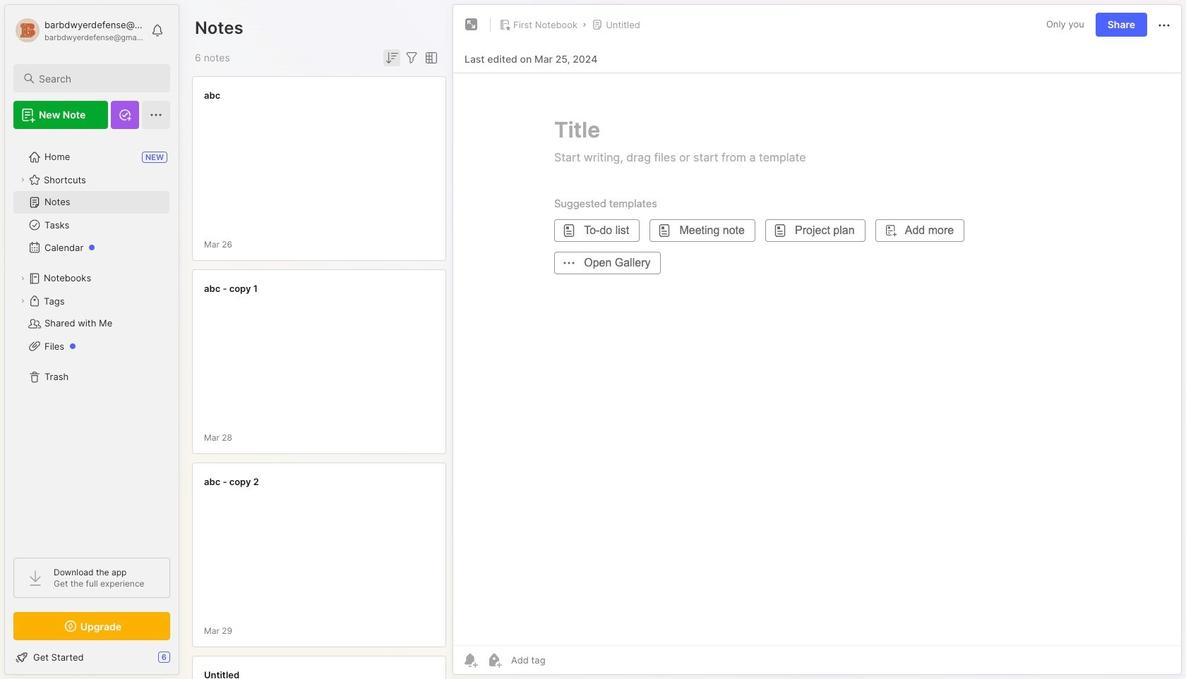 Task type: describe. For each thing, give the bounding box(es) containing it.
click to collapse image
[[178, 654, 189, 671]]

Help and Learning task checklist field
[[5, 647, 179, 669]]

add filters image
[[403, 49, 420, 66]]

more actions image
[[1156, 17, 1173, 34]]

expand tags image
[[18, 297, 27, 306]]

Sort options field
[[383, 49, 400, 66]]

Search text field
[[39, 72, 157, 85]]

expand note image
[[463, 16, 480, 33]]

note window element
[[453, 4, 1182, 679]]



Task type: locate. For each thing, give the bounding box(es) containing it.
main element
[[0, 0, 184, 680]]

expand notebooks image
[[18, 275, 27, 283]]

None search field
[[39, 70, 157, 87]]

More actions field
[[1156, 16, 1173, 34]]

add a reminder image
[[462, 652, 479, 669]]

Account field
[[13, 16, 144, 44]]

Add filters field
[[403, 49, 420, 66]]

none search field inside main element
[[39, 70, 157, 87]]

Note Editor text field
[[453, 73, 1181, 646]]

tree
[[5, 138, 179, 546]]

tree inside main element
[[5, 138, 179, 546]]

add tag image
[[486, 652, 503, 669]]

View options field
[[420, 49, 440, 66]]

Add tag field
[[510, 654, 616, 667]]



Task type: vqa. For each thing, say whether or not it's contained in the screenshot.
Note Editor text field
yes



